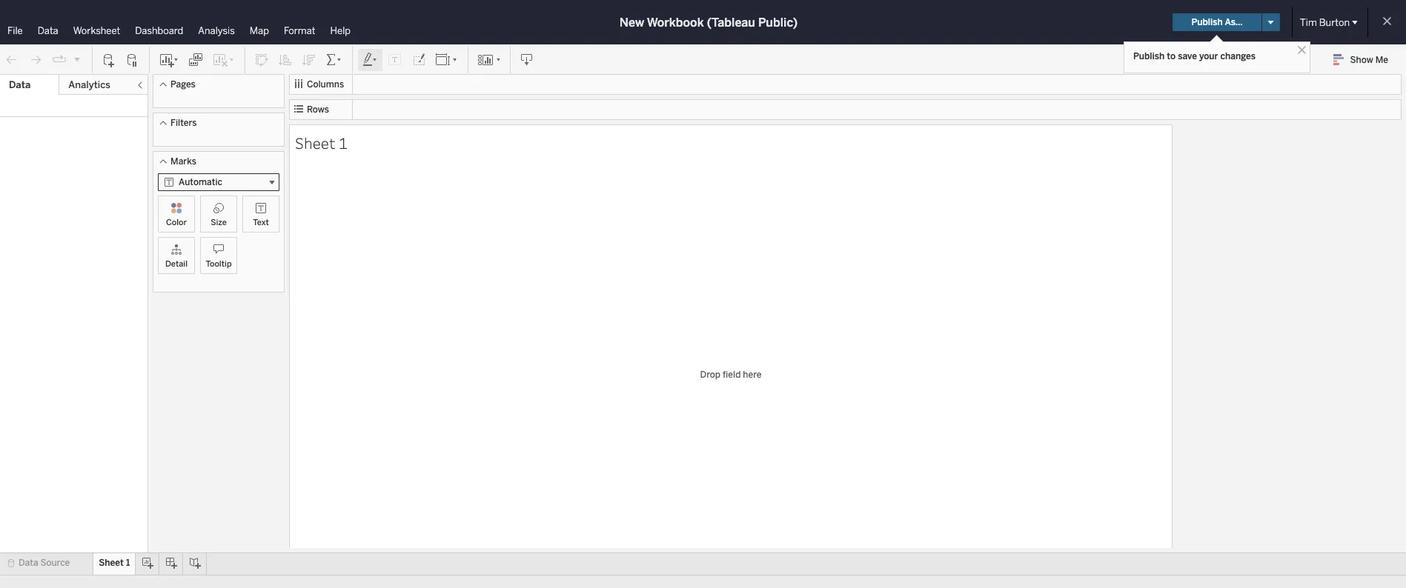 Task type: locate. For each thing, give the bounding box(es) containing it.
sheet 1
[[295, 132, 348, 153], [99, 558, 130, 569]]

1 horizontal spatial sheet 1
[[295, 132, 348, 153]]

1 vertical spatial sheet 1
[[99, 558, 130, 569]]

1 horizontal spatial 1
[[339, 132, 348, 153]]

marks
[[171, 156, 196, 167]]

data up replay animation icon
[[38, 25, 58, 36]]

undo image
[[4, 52, 19, 67]]

publish for publish as...
[[1192, 17, 1223, 27]]

publish to save your changes
[[1134, 51, 1256, 62]]

data
[[38, 25, 58, 36], [9, 79, 31, 90], [19, 558, 38, 569]]

1 horizontal spatial publish
[[1192, 17, 1223, 27]]

publish
[[1192, 17, 1223, 27], [1134, 51, 1165, 62]]

new
[[620, 15, 645, 29]]

show me
[[1351, 55, 1389, 65]]

0 vertical spatial publish
[[1192, 17, 1223, 27]]

0 vertical spatial data
[[38, 25, 58, 36]]

public)
[[759, 15, 798, 29]]

sheet 1 down "rows"
[[295, 132, 348, 153]]

replay animation image
[[73, 55, 82, 63]]

clear sheet image
[[212, 52, 236, 67]]

1 vertical spatial sheet
[[99, 558, 124, 569]]

data down undo icon
[[9, 79, 31, 90]]

new worksheet image
[[159, 52, 179, 67]]

0 horizontal spatial publish
[[1134, 51, 1165, 62]]

detail
[[165, 260, 188, 269]]

data left source
[[19, 558, 38, 569]]

sheet 1 right source
[[99, 558, 130, 569]]

drop
[[700, 370, 721, 380]]

totals image
[[326, 52, 343, 67]]

0 horizontal spatial 1
[[126, 558, 130, 569]]

(tableau
[[707, 15, 756, 29]]

format
[[284, 25, 316, 36]]

data source
[[19, 558, 70, 569]]

text
[[253, 218, 269, 228]]

0 horizontal spatial sheet
[[99, 558, 124, 569]]

download image
[[520, 52, 535, 67]]

new data source image
[[102, 52, 116, 67]]

color
[[166, 218, 187, 228]]

0 vertical spatial 1
[[339, 132, 348, 153]]

format workbook image
[[412, 52, 426, 67]]

sheet
[[295, 132, 336, 153], [99, 558, 124, 569]]

sheet right source
[[99, 558, 124, 569]]

0 horizontal spatial sheet 1
[[99, 558, 130, 569]]

replay animation image
[[52, 52, 67, 67]]

publish inside button
[[1192, 17, 1223, 27]]

1
[[339, 132, 348, 153], [126, 558, 130, 569]]

1 vertical spatial publish
[[1134, 51, 1165, 62]]

swap rows and columns image
[[254, 52, 269, 67]]

columns
[[307, 79, 344, 90]]

1 horizontal spatial sheet
[[295, 132, 336, 153]]

1 down the columns
[[339, 132, 348, 153]]

pages
[[171, 79, 196, 90]]

rows
[[307, 105, 329, 115]]

1 right source
[[126, 558, 130, 569]]

show me button
[[1327, 48, 1402, 71]]

new workbook (tableau public)
[[620, 15, 798, 29]]

publish left to at top
[[1134, 51, 1165, 62]]

your
[[1200, 51, 1219, 62]]

publish as... button
[[1173, 13, 1262, 31]]

publish left as...
[[1192, 17, 1223, 27]]

sheet down "rows"
[[295, 132, 336, 153]]

here
[[743, 370, 762, 380]]



Task type: vqa. For each thing, say whether or not it's contained in the screenshot.
PAUSE AUTO UPDATES Image
yes



Task type: describe. For each thing, give the bounding box(es) containing it.
help
[[330, 25, 351, 36]]

worksheet
[[73, 25, 120, 36]]

tim burton
[[1301, 17, 1350, 28]]

size
[[211, 218, 227, 228]]

sort descending image
[[302, 52, 317, 67]]

analysis
[[198, 25, 235, 36]]

file
[[7, 25, 23, 36]]

show
[[1351, 55, 1374, 65]]

fit image
[[435, 52, 459, 67]]

dashboard
[[135, 25, 183, 36]]

source
[[40, 558, 70, 569]]

highlight image
[[362, 52, 379, 67]]

0 vertical spatial sheet 1
[[295, 132, 348, 153]]

save
[[1179, 51, 1198, 62]]

duplicate image
[[188, 52, 203, 67]]

show/hide cards image
[[478, 52, 501, 67]]

0 vertical spatial sheet
[[295, 132, 336, 153]]

drop field here
[[700, 370, 762, 380]]

publish for publish to save your changes
[[1134, 51, 1165, 62]]

to
[[1167, 51, 1176, 62]]

sort ascending image
[[278, 52, 293, 67]]

publish as...
[[1192, 17, 1243, 27]]

burton
[[1320, 17, 1350, 28]]

tooltip
[[206, 260, 232, 269]]

redo image
[[28, 52, 43, 67]]

show labels image
[[388, 52, 403, 67]]

pause auto updates image
[[125, 52, 140, 67]]

tim
[[1301, 17, 1318, 28]]

field
[[723, 370, 741, 380]]

1 vertical spatial 1
[[126, 558, 130, 569]]

changes
[[1221, 51, 1256, 62]]

me
[[1376, 55, 1389, 65]]

2 vertical spatial data
[[19, 558, 38, 569]]

filters
[[171, 118, 197, 128]]

workbook
[[647, 15, 704, 29]]

close image
[[1296, 43, 1310, 57]]

collapse image
[[136, 81, 145, 90]]

analytics
[[68, 79, 110, 90]]

1 vertical spatial data
[[9, 79, 31, 90]]

map
[[250, 25, 269, 36]]

as...
[[1225, 17, 1243, 27]]



